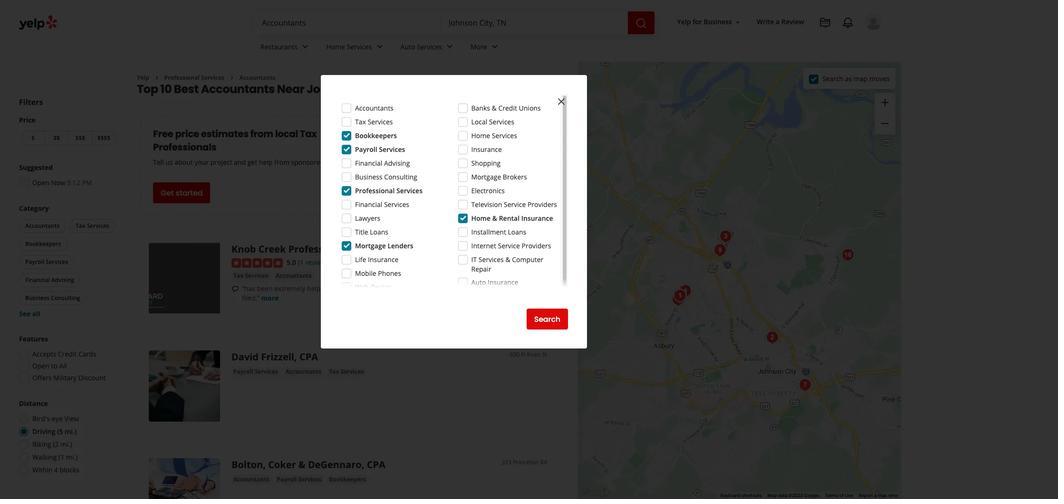 Task type: describe. For each thing, give the bounding box(es) containing it.
1 vertical spatial to
[[51, 362, 58, 371]]

accepts credit cards
[[32, 350, 96, 359]]

accountants button for the accountants link below bolton,
[[232, 476, 271, 485]]

5.0
[[287, 258, 296, 267]]

16 speech v2 image
[[232, 286, 239, 293]]

financial inside button
[[25, 276, 50, 284]]

yelp link
[[137, 74, 149, 82]]

& up installment loans
[[492, 214, 497, 223]]

richard c crain, cpa image
[[669, 290, 688, 309]]

map data ©2023 google
[[768, 493, 819, 499]]

advising inside button
[[51, 276, 74, 284]]

home services link
[[319, 34, 393, 62]]

dennis mckesson - state farm insurance agent image
[[796, 376, 815, 395]]

1 vertical spatial tax services link
[[327, 368, 366, 377]]

professionals
[[153, 141, 216, 154]]

2 creek from the left
[[523, 243, 539, 251]]

$ button
[[21, 131, 45, 145]]

local
[[275, 128, 298, 141]]

tax services inside search dialog
[[355, 117, 393, 126]]

map for error
[[878, 493, 887, 499]]

payroll down the david
[[233, 368, 253, 376]]

television
[[471, 200, 502, 209]]

group containing features
[[16, 335, 118, 386]]

24 chevron down v2 image for home services
[[374, 41, 385, 52]]

consulting inside search dialog
[[384, 173, 417, 182]]

were
[[481, 284, 496, 293]]

price
[[175, 128, 199, 141]]

all
[[32, 309, 40, 318]]

0 horizontal spatial professional
[[164, 74, 200, 82]]

payroll services button for payroll services link to the bottom
[[275, 476, 323, 485]]

0 horizontal spatial professional services
[[164, 74, 224, 82]]

coker kimberly d cpa image
[[716, 227, 735, 246]]

services inside it services & computer repair
[[479, 255, 504, 264]]

2 vertical spatial professional
[[288, 243, 347, 256]]

1906
[[493, 243, 506, 251]]

degennaro,
[[308, 459, 364, 472]]

accountants down category
[[25, 222, 60, 230]]

moves
[[869, 74, 890, 83]]

accountants down bolton,
[[233, 476, 269, 484]]

offers military discount
[[32, 374, 106, 383]]

1 horizontal spatial (1
[[298, 258, 304, 267]]

suggested
[[19, 163, 53, 172]]

16 chevron down v2 image
[[734, 18, 742, 26]]

about
[[175, 158, 193, 167]]

mobile phones
[[355, 269, 401, 278]]

a for write
[[776, 17, 780, 26]]

insurance up shopping
[[471, 145, 502, 154]]

zoom in image
[[879, 97, 891, 108]]

distance
[[19, 399, 48, 408]]

mi.) for driving (5 mi.)
[[65, 427, 77, 436]]

it services & computer repair
[[471, 255, 543, 274]]

0 vertical spatial payroll services link
[[232, 368, 280, 377]]

lawyers
[[355, 214, 380, 223]]

5 star rating image
[[232, 259, 283, 268]]

as
[[845, 74, 852, 83]]

option group containing distance
[[16, 399, 118, 478]]

taxes
[[461, 284, 479, 293]]

terms of use link
[[825, 493, 853, 499]]

1 vertical spatial financial
[[355, 200, 382, 209]]

life
[[355, 255, 366, 264]]

1 creek from the left
[[258, 243, 286, 256]]

driving (5 mi.)
[[32, 427, 77, 436]]

price
[[19, 116, 36, 125]]

accountants link down bolton,
[[232, 476, 271, 485]]

bolton,
[[232, 459, 266, 472]]

map
[[768, 493, 777, 499]]

features
[[19, 335, 48, 344]]

financial advising inside search dialog
[[355, 159, 410, 168]]

started
[[176, 188, 203, 199]]

see
[[19, 309, 31, 318]]

1 vertical spatial home
[[471, 131, 490, 140]]

banks & credit unions
[[471, 104, 541, 113]]

error
[[888, 493, 898, 499]]

top
[[137, 81, 158, 97]]

accountants left near in the left of the page
[[239, 74, 275, 82]]

open for open now 5:12 pm
[[32, 178, 49, 187]]

even
[[416, 284, 431, 293]]

within
[[32, 466, 52, 475]]

search for search
[[534, 314, 560, 325]]

service for television
[[504, 200, 526, 209]]

1 horizontal spatial bookkeepers button
[[327, 476, 368, 485]]

600
[[510, 351, 520, 359]]

bookkeepers inside search dialog
[[355, 131, 397, 140]]

tell
[[153, 158, 164, 167]]

0 vertical spatial tax services link
[[232, 271, 270, 281]]

brokers
[[503, 173, 527, 182]]

1 vertical spatial tax services button
[[232, 271, 270, 281]]

web
[[355, 283, 369, 292]]

knob creek professional tax services
[[232, 243, 407, 256]]

your
[[195, 158, 209, 167]]

0 vertical spatial cpa
[[299, 351, 318, 364]]

providers for internet service providers
[[522, 241, 551, 251]]

zoom out image
[[879, 118, 891, 129]]

professional services link
[[164, 74, 224, 82]]

were officially filed."
[[242, 284, 524, 303]]

$$$$ button
[[92, 131, 116, 145]]

providers for television service providers
[[528, 200, 557, 209]]

write a review
[[757, 17, 804, 26]]

near
[[277, 81, 304, 97]]

0 vertical spatial bookkeepers button
[[19, 237, 67, 251]]

5:12
[[67, 178, 80, 187]]

1 knob from the left
[[232, 243, 256, 256]]

yelp for business button
[[673, 14, 745, 31]]

1906 knob creek rd
[[493, 243, 547, 251]]

extremely
[[274, 284, 305, 293]]

get started
[[161, 188, 203, 199]]

313 princeton rd
[[502, 459, 547, 467]]

payroll services inside search dialog
[[355, 145, 405, 154]]

1 vertical spatial (1
[[59, 453, 64, 462]]

auto for auto insurance
[[471, 278, 486, 287]]

search button
[[527, 309, 568, 330]]

local
[[471, 117, 487, 126]]

1 horizontal spatial david frizzell, cpa image
[[763, 328, 782, 347]]

payroll inside search dialog
[[355, 145, 377, 154]]

accountants button down category
[[19, 219, 66, 233]]

$$
[[53, 134, 60, 142]]

1 vertical spatial david frizzell, cpa image
[[149, 351, 220, 422]]

group containing category
[[17, 204, 118, 319]]

report
[[859, 493, 873, 499]]

more link
[[463, 34, 508, 62]]

more
[[261, 294, 279, 303]]

home inside business categories element
[[326, 42, 345, 51]]

of
[[839, 493, 844, 499]]

driving
[[32, 427, 55, 436]]

1 horizontal spatial to
[[379, 284, 386, 293]]

businesses.
[[326, 158, 362, 167]]

pm
[[82, 178, 92, 187]]

(2
[[53, 440, 59, 449]]

it
[[471, 255, 477, 264]]

computer
[[512, 255, 543, 264]]

knob creek professional tax services link
[[232, 243, 407, 256]]

accountants button for the accountants link under frizzell,
[[284, 368, 323, 377]]

get
[[161, 188, 174, 199]]

professional inside search dialog
[[355, 186, 395, 195]]

data
[[778, 493, 788, 499]]

top 10 best accountants near johnson city, tennessee
[[137, 81, 448, 97]]

yelp for yelp for business
[[677, 17, 691, 26]]

business consulting inside search dialog
[[355, 173, 417, 182]]

loans for installment loans
[[508, 228, 526, 237]]

0 vertical spatial from
[[250, 128, 273, 141]]

accountants inside search dialog
[[355, 104, 394, 113]]

frizzell,
[[261, 351, 297, 364]]

help
[[259, 158, 273, 167]]

accountants down frizzell,
[[286, 368, 321, 376]]

use
[[845, 493, 853, 499]]

filed."
[[242, 294, 260, 303]]

a for report
[[874, 493, 877, 499]]

web design
[[355, 283, 392, 292]]

tax inside free price estimates from local tax professionals tell us about your project and get help from sponsored businesses.
[[300, 128, 317, 141]]

keyboard shortcuts button
[[721, 493, 762, 500]]

2 vertical spatial home
[[471, 214, 491, 223]]

(1 review)
[[298, 258, 328, 267]]

24 chevron down v2 image for auto services
[[444, 41, 455, 52]]

financial services
[[355, 200, 409, 209]]

discount
[[78, 374, 106, 383]]

st
[[542, 351, 547, 359]]

0 vertical spatial financial
[[355, 159, 382, 168]]

$
[[31, 134, 35, 142]]

business inside search dialog
[[355, 173, 383, 182]]

roan
[[527, 351, 541, 359]]



Task type: vqa. For each thing, say whether or not it's contained in the screenshot.
the bottom cpa
yes



Task type: locate. For each thing, give the bounding box(es) containing it.
1 vertical spatial credit
[[58, 350, 77, 359]]

financial up financial services
[[355, 159, 382, 168]]

0 horizontal spatial knob creek professional tax services image
[[149, 243, 220, 314]]

0 horizontal spatial consulting
[[51, 294, 80, 302]]

repair
[[471, 265, 491, 274]]

600 n roan st
[[510, 351, 547, 359]]

0 vertical spatial business consulting
[[355, 173, 417, 182]]

mi.) up blocks on the bottom
[[66, 453, 78, 462]]

0 horizontal spatial mortgage
[[355, 241, 386, 251]]

walking
[[32, 453, 57, 462]]

to down mobile phones
[[379, 284, 386, 293]]

david frizzell, cpa image
[[763, 328, 782, 347], [149, 351, 220, 422]]

payroll services link
[[232, 368, 280, 377], [275, 476, 323, 485]]

0 vertical spatial david frizzell, cpa image
[[763, 328, 782, 347]]

0 horizontal spatial search
[[534, 314, 560, 325]]

24 chevron down v2 image right the auto services
[[444, 41, 455, 52]]

yelp for business
[[677, 17, 732, 26]]

mi.) right (5
[[65, 427, 77, 436]]

insurance down television service providers on the top of page
[[521, 214, 553, 223]]

0 horizontal spatial credit
[[58, 350, 77, 359]]

1 horizontal spatial advising
[[384, 159, 410, 168]]

television service providers
[[471, 200, 557, 209]]

business left 16 chevron down v2 icon
[[704, 17, 732, 26]]

offers
[[32, 374, 52, 383]]

1 vertical spatial consulting
[[51, 294, 80, 302]]

accountants link down frizzell,
[[284, 368, 323, 377]]

loans down "home & rental insurance"
[[508, 228, 526, 237]]

1 loans from the left
[[370, 228, 388, 237]]

knob up the "5 star rating" image
[[232, 243, 256, 256]]

1 horizontal spatial consulting
[[384, 173, 417, 182]]

$$$
[[75, 134, 85, 142]]

0 vertical spatial rd
[[540, 243, 547, 251]]

16 chevron right v2 image right yelp link
[[153, 74, 161, 82]]

knob creek professional tax services image
[[149, 243, 220, 314], [671, 287, 690, 306]]

0 vertical spatial open
[[32, 178, 49, 187]]

1 vertical spatial and
[[330, 284, 342, 293]]

payroll services down the bolton, coker & degennaro, cpa
[[277, 476, 321, 484]]

1 vertical spatial cpa
[[367, 459, 385, 472]]

0 horizontal spatial tax services button
[[70, 219, 115, 233]]

yelp for yelp link
[[137, 74, 149, 82]]

0 horizontal spatial home services
[[326, 42, 372, 51]]

business inside yelp for business button
[[704, 17, 732, 26]]

0 horizontal spatial creek
[[258, 243, 286, 256]]

close image
[[556, 96, 567, 107]]

bird's-
[[32, 415, 52, 424]]

open up the offers
[[32, 362, 49, 371]]

16 chevron right v2 image right professional services link at the left top of page
[[228, 74, 236, 82]]

home & rental insurance
[[471, 214, 553, 223]]

3 24 chevron down v2 image from the left
[[444, 41, 455, 52]]

search image
[[635, 17, 647, 29]]

financial advising inside button
[[25, 276, 74, 284]]

bookkeepers link
[[327, 476, 368, 485]]

0 vertical spatial business
[[704, 17, 732, 26]]

bolton, coker & degennaro, cpa image
[[149, 459, 220, 500]]

projects image
[[820, 17, 831, 29]]

1 vertical spatial auto
[[471, 278, 486, 287]]

bookkeepers
[[355, 131, 397, 140], [25, 240, 61, 248], [329, 476, 366, 484]]

project
[[210, 158, 232, 167]]

search inside button
[[534, 314, 560, 325]]

1 horizontal spatial auto
[[471, 278, 486, 287]]

(1 right 5.0 on the left bottom
[[298, 258, 304, 267]]

tax inside search dialog
[[355, 117, 366, 126]]

0 vertical spatial map
[[854, 74, 868, 83]]

price group
[[19, 116, 118, 147]]

bolton, coker & degennaro, cpa image
[[716, 227, 735, 246]]

professional services inside search dialog
[[355, 186, 423, 195]]

1 horizontal spatial business
[[355, 173, 383, 182]]

1 horizontal spatial tax services button
[[232, 271, 270, 281]]

financial advising up business consulting button at the left of the page
[[25, 276, 74, 284]]

payroll services link down the bolton, coker & degennaro, cpa
[[275, 476, 323, 485]]

1 vertical spatial from
[[274, 158, 289, 167]]

1 horizontal spatial financial advising
[[355, 159, 410, 168]]

service up "home & rental insurance"
[[504, 200, 526, 209]]

"has been extremely helpful and responsive to requests even after the taxes
[[242, 284, 479, 293]]

©2023
[[789, 493, 803, 499]]

free
[[153, 128, 173, 141]]

search left as
[[822, 74, 843, 83]]

1 horizontal spatial a
[[874, 493, 877, 499]]

0 vertical spatial mi.)
[[65, 427, 77, 436]]

rd right princeton
[[540, 459, 547, 467]]

providers up "computer"
[[522, 241, 551, 251]]

accountants button down bolton,
[[232, 476, 271, 485]]

bookkeepers button
[[19, 237, 67, 251], [327, 476, 368, 485]]

1 vertical spatial mortgage
[[355, 241, 386, 251]]

rd up "computer"
[[540, 243, 547, 251]]

2 24 chevron down v2 image from the left
[[374, 41, 385, 52]]

business inside business consulting button
[[25, 294, 49, 302]]

0 horizontal spatial to
[[51, 362, 58, 371]]

accountants link left near in the left of the page
[[239, 74, 275, 82]]

1 vertical spatial mi.)
[[60, 440, 72, 449]]

24 chevron down v2 image right more
[[489, 41, 500, 52]]

(1 down (2
[[59, 453, 64, 462]]

payroll services button for the topmost payroll services link
[[232, 368, 280, 377]]

1 vertical spatial providers
[[522, 241, 551, 251]]

business categories element
[[253, 34, 882, 62]]

within 4 blocks
[[32, 466, 79, 475]]

(5
[[57, 427, 63, 436]]

1 vertical spatial advising
[[51, 276, 74, 284]]

24 chevron down v2 image inside the restaurants link
[[300, 41, 311, 52]]

open down suggested at the top of the page
[[32, 178, 49, 187]]

auto inside search dialog
[[471, 278, 486, 287]]

map
[[854, 74, 868, 83], [878, 493, 887, 499]]

open to all
[[32, 362, 67, 371]]

& right the coker
[[298, 459, 306, 472]]

payroll services button down the bolton, coker & degennaro, cpa
[[275, 476, 323, 485]]

home up johnson
[[326, 42, 345, 51]]

see all
[[19, 309, 40, 318]]

2 loans from the left
[[508, 228, 526, 237]]

24 chevron down v2 image inside home services link
[[374, 41, 385, 52]]

1 vertical spatial service
[[498, 241, 520, 251]]

1 rd from the top
[[540, 243, 547, 251]]

bookkeepers up businesses.
[[355, 131, 397, 140]]

& inside it services & computer repair
[[506, 255, 510, 264]]

knob right the 1906
[[508, 243, 522, 251]]

option group
[[16, 399, 118, 478]]

rd
[[540, 243, 547, 251], [540, 459, 547, 467]]

free price estimates from local tax professionals image
[[473, 139, 520, 186]]

1 horizontal spatial 16 chevron right v2 image
[[228, 74, 236, 82]]

map right as
[[854, 74, 868, 83]]

mortgage for mortgage lenders
[[355, 241, 386, 251]]

0 vertical spatial search
[[822, 74, 843, 83]]

1 horizontal spatial tax services link
[[327, 368, 366, 377]]

business consulting up financial services
[[355, 173, 417, 182]]

accountants button down frizzell,
[[284, 368, 323, 377]]

loans for title loans
[[370, 228, 388, 237]]

2 vertical spatial bookkeepers
[[329, 476, 366, 484]]

1 vertical spatial bookkeepers button
[[327, 476, 368, 485]]

2 vertical spatial tax services button
[[327, 368, 366, 377]]

davis accounting and tax services image
[[839, 246, 858, 265]]

mortgage down title loans
[[355, 241, 386, 251]]

0 vertical spatial professional services
[[164, 74, 224, 82]]

mortgage
[[471, 173, 501, 182], [355, 241, 386, 251]]

1 horizontal spatial cpa
[[367, 459, 385, 472]]

bookkeepers button up financial advising button
[[19, 237, 67, 251]]

24 chevron down v2 image
[[300, 41, 311, 52], [374, 41, 385, 52], [444, 41, 455, 52], [489, 41, 500, 52]]

24 chevron down v2 image right restaurants in the top of the page
[[300, 41, 311, 52]]

0 horizontal spatial and
[[234, 158, 246, 167]]

313
[[502, 459, 512, 467]]

mi.) for biking (2 mi.)
[[60, 440, 72, 449]]

credit inside search dialog
[[498, 104, 517, 113]]

from left local
[[250, 128, 273, 141]]

financial up business consulting button at the left of the page
[[25, 276, 50, 284]]

write
[[757, 17, 774, 26]]

1 vertical spatial bookkeepers
[[25, 240, 61, 248]]

terms
[[825, 493, 838, 499]]

payroll services link down the david
[[232, 368, 280, 377]]

1 vertical spatial open
[[32, 362, 49, 371]]

payroll down the coker
[[277, 476, 297, 484]]

and inside free price estimates from local tax professionals tell us about your project and get help from sponsored businesses.
[[234, 158, 246, 167]]

payroll up businesses.
[[355, 145, 377, 154]]

2 horizontal spatial tax services button
[[327, 368, 366, 377]]

0 vertical spatial advising
[[384, 159, 410, 168]]

payroll services up businesses.
[[355, 145, 405, 154]]

advising up financial services
[[384, 159, 410, 168]]

(1
[[298, 258, 304, 267], [59, 453, 64, 462]]

0 horizontal spatial financial advising
[[25, 276, 74, 284]]

24 chevron down v2 image left the auto services
[[374, 41, 385, 52]]

yelp inside button
[[677, 17, 691, 26]]

design
[[371, 283, 392, 292]]

24 chevron down v2 image inside more link
[[489, 41, 500, 52]]

david
[[232, 351, 259, 364]]

1 horizontal spatial credit
[[498, 104, 517, 113]]

consulting down financial advising button
[[51, 294, 80, 302]]

24 chevron down v2 image for more
[[489, 41, 500, 52]]

financial advising button
[[19, 273, 80, 288]]

map for moves
[[854, 74, 868, 83]]

more
[[471, 42, 487, 51]]

1 vertical spatial financial advising
[[25, 276, 74, 284]]

0 vertical spatial credit
[[498, 104, 517, 113]]

title loans
[[355, 228, 388, 237]]

restaurants
[[261, 42, 298, 51]]

home services inside business categories element
[[326, 42, 372, 51]]

0 vertical spatial financial advising
[[355, 159, 410, 168]]

0 horizontal spatial 16 chevron right v2 image
[[153, 74, 161, 82]]

2 open from the top
[[32, 362, 49, 371]]

search up "st"
[[534, 314, 560, 325]]

business down businesses.
[[355, 173, 383, 182]]

4
[[54, 466, 58, 475]]

professional up review)
[[288, 243, 347, 256]]

business consulting inside button
[[25, 294, 80, 302]]

credit up all
[[58, 350, 77, 359]]

24 chevron down v2 image inside auto services link
[[444, 41, 455, 52]]

1 vertical spatial business
[[355, 173, 383, 182]]

accountants down 5.0 on the left bottom
[[276, 272, 312, 280]]

from right help
[[274, 158, 289, 167]]

map left the error
[[878, 493, 887, 499]]

auto insurance
[[471, 278, 518, 287]]

creek up the "5 star rating" image
[[258, 243, 286, 256]]

business up the all
[[25, 294, 49, 302]]

0 vertical spatial mortgage
[[471, 173, 501, 182]]

loans
[[370, 228, 388, 237], [508, 228, 526, 237]]

service down installment loans
[[498, 241, 520, 251]]

2 knob from the left
[[508, 243, 522, 251]]

shortcuts
[[742, 493, 762, 499]]

accountants down city,
[[355, 104, 394, 113]]

1 vertical spatial professional
[[355, 186, 395, 195]]

1 vertical spatial payroll services link
[[275, 476, 323, 485]]

johnson
[[307, 81, 356, 97]]

restaurants link
[[253, 34, 319, 62]]

home services up johnson
[[326, 42, 372, 51]]

insurance down mortgage lenders
[[368, 255, 399, 264]]

keyboard shortcuts
[[721, 493, 762, 499]]

mi.) right (2
[[60, 440, 72, 449]]

auto inside business categories element
[[401, 42, 415, 51]]

accountants button
[[19, 219, 66, 233], [274, 271, 313, 281], [284, 368, 323, 377], [232, 476, 271, 485]]

knob
[[232, 243, 256, 256], [508, 243, 522, 251]]

advising inside search dialog
[[384, 159, 410, 168]]

& right "banks"
[[492, 104, 497, 113]]

search dialog
[[0, 0, 1058, 500]]

mortgage brokers
[[471, 173, 527, 182]]

&
[[492, 104, 497, 113], [492, 214, 497, 223], [506, 255, 510, 264], [298, 459, 306, 472]]

professional services
[[164, 74, 224, 82], [355, 186, 423, 195]]

financial up the lawyers
[[355, 200, 382, 209]]

2 rd from the top
[[540, 459, 547, 467]]

yelp left 'for'
[[677, 17, 691, 26]]

0 horizontal spatial loans
[[370, 228, 388, 237]]

0 vertical spatial and
[[234, 158, 246, 167]]

and
[[234, 158, 246, 167], [330, 284, 342, 293]]

search for search as map moves
[[822, 74, 843, 83]]

accountants button for the accountants link on top of extremely
[[274, 271, 313, 281]]

requests
[[388, 284, 415, 293]]

16 chevron right v2 image
[[153, 74, 161, 82], [228, 74, 236, 82]]

0 vertical spatial tax services button
[[70, 219, 115, 233]]

1 horizontal spatial professional services
[[355, 186, 423, 195]]

bookkeepers button down degennaro,
[[327, 476, 368, 485]]

credit
[[498, 104, 517, 113], [58, 350, 77, 359]]

bookkeepers for the top bookkeepers button
[[25, 240, 61, 248]]

electronics
[[471, 186, 505, 195]]

report a map error
[[859, 493, 898, 499]]

0 vertical spatial yelp
[[677, 17, 691, 26]]

0 vertical spatial auto
[[401, 42, 415, 51]]

coker
[[268, 459, 296, 472]]

home services inside search dialog
[[471, 131, 517, 140]]

1 vertical spatial professional services
[[355, 186, 423, 195]]

1 16 chevron right v2 image from the left
[[153, 74, 161, 82]]

home down local
[[471, 131, 490, 140]]

group containing suggested
[[16, 163, 118, 191]]

lewis & associates image
[[711, 241, 730, 260]]

group
[[875, 93, 896, 135], [16, 163, 118, 191], [17, 204, 118, 319], [16, 335, 118, 386]]

1 vertical spatial payroll services button
[[232, 368, 280, 377]]

1 vertical spatial a
[[874, 493, 877, 499]]

see all button
[[19, 309, 40, 318]]

auto for auto services
[[401, 42, 415, 51]]

blackburn childers & steagall plc image
[[676, 282, 695, 301]]

david frizzell, cpa link
[[232, 351, 318, 364]]

payroll services down the david
[[233, 368, 278, 376]]

to left all
[[51, 362, 58, 371]]

16 chevron right v2 image for professional services
[[153, 74, 161, 82]]

for
[[693, 17, 702, 26]]

credit up local services in the left top of the page
[[498, 104, 517, 113]]

professional up financial services
[[355, 186, 395, 195]]

unions
[[519, 104, 541, 113]]

a right write
[[776, 17, 780, 26]]

consulting inside button
[[51, 294, 80, 302]]

creek up "computer"
[[523, 243, 539, 251]]

david frizzell, cpa
[[232, 351, 318, 364]]

1 horizontal spatial professional
[[288, 243, 347, 256]]

advising
[[384, 159, 410, 168], [51, 276, 74, 284]]

loans up mortgage lenders
[[370, 228, 388, 237]]

cards
[[78, 350, 96, 359]]

0 horizontal spatial a
[[776, 17, 780, 26]]

0 vertical spatial to
[[379, 284, 386, 293]]

4 24 chevron down v2 image from the left
[[489, 41, 500, 52]]

$$$ button
[[68, 131, 92, 145]]

0 horizontal spatial business
[[25, 294, 49, 302]]

us
[[166, 158, 173, 167]]

1 horizontal spatial and
[[330, 284, 342, 293]]

1 vertical spatial rd
[[540, 459, 547, 467]]

0 horizontal spatial tax services link
[[232, 271, 270, 281]]

bookkeepers down degennaro,
[[329, 476, 366, 484]]

filters
[[19, 97, 43, 107]]

bookkeepers down category
[[25, 240, 61, 248]]

payroll services up financial advising button
[[25, 258, 68, 266]]

0 horizontal spatial (1
[[59, 453, 64, 462]]

now
[[51, 178, 65, 187]]

0 vertical spatial consulting
[[384, 173, 417, 182]]

auto services link
[[393, 34, 463, 62]]

google image
[[580, 487, 612, 500]]

auto down repair in the left bottom of the page
[[471, 278, 486, 287]]

a right report
[[874, 493, 877, 499]]

business consulting down financial advising button
[[25, 294, 80, 302]]

1 horizontal spatial creek
[[523, 243, 539, 251]]

financial advising up financial services
[[355, 159, 410, 168]]

open for open to all
[[32, 362, 49, 371]]

1 vertical spatial map
[[878, 493, 887, 499]]

0 horizontal spatial from
[[250, 128, 273, 141]]

knob creek professional tax services image inside the map region
[[671, 287, 690, 306]]

24 chevron down v2 image for restaurants
[[300, 41, 311, 52]]

mobile
[[355, 269, 376, 278]]

blocks
[[60, 466, 79, 475]]

home services down local services in the left top of the page
[[471, 131, 517, 140]]

1 vertical spatial business consulting
[[25, 294, 80, 302]]

accountants link up extremely
[[274, 271, 313, 281]]

mortgage down shopping
[[471, 173, 501, 182]]

notifications image
[[842, 17, 854, 29]]

payroll services button down the david
[[232, 368, 280, 377]]

providers up "home & rental insurance"
[[528, 200, 557, 209]]

accountants up estimates
[[201, 81, 275, 97]]

keyboard
[[721, 493, 740, 499]]

1 horizontal spatial knob
[[508, 243, 522, 251]]

bookkeepers for the right bookkeepers button
[[329, 476, 366, 484]]

open
[[32, 178, 49, 187], [32, 362, 49, 371]]

lenders
[[388, 241, 413, 251]]

mortgage for mortgage brokers
[[471, 173, 501, 182]]

payroll up financial advising button
[[25, 258, 44, 266]]

1 vertical spatial home services
[[471, 131, 517, 140]]

business consulting button
[[19, 291, 86, 306]]

mi.) for walking (1 mi.)
[[66, 453, 78, 462]]

2 16 chevron right v2 image from the left
[[228, 74, 236, 82]]

16 chevron right v2 image for accountants
[[228, 74, 236, 82]]

all
[[59, 362, 67, 371]]

& down internet service providers
[[506, 255, 510, 264]]

insurance down it services & computer repair
[[488, 278, 518, 287]]

financial
[[355, 159, 382, 168], [355, 200, 382, 209], [25, 276, 50, 284]]

yelp
[[677, 17, 691, 26], [137, 74, 149, 82]]

0 vertical spatial service
[[504, 200, 526, 209]]

0 vertical spatial a
[[776, 17, 780, 26]]

None search field
[[254, 11, 656, 34]]

home down the television
[[471, 214, 491, 223]]

more link
[[261, 294, 279, 303]]

1 horizontal spatial from
[[274, 158, 289, 167]]

user actions element
[[670, 12, 896, 70]]

advising up business consulting button at the left of the page
[[51, 276, 74, 284]]

service for internet
[[498, 241, 520, 251]]

0 horizontal spatial knob
[[232, 243, 256, 256]]

1 open from the top
[[32, 178, 49, 187]]

auto up tennessee
[[401, 42, 415, 51]]

1 horizontal spatial yelp
[[677, 17, 691, 26]]

1 vertical spatial search
[[534, 314, 560, 325]]

map region
[[533, 1, 1020, 500]]

0 vertical spatial (1
[[298, 258, 304, 267]]

0 vertical spatial payroll services button
[[19, 255, 74, 270]]

0 horizontal spatial business consulting
[[25, 294, 80, 302]]

professional right top
[[164, 74, 200, 82]]

tax services link
[[232, 271, 270, 281], [327, 368, 366, 377]]

cpa right frizzell,
[[299, 351, 318, 364]]

2 vertical spatial payroll services button
[[275, 476, 323, 485]]

1 24 chevron down v2 image from the left
[[300, 41, 311, 52]]



